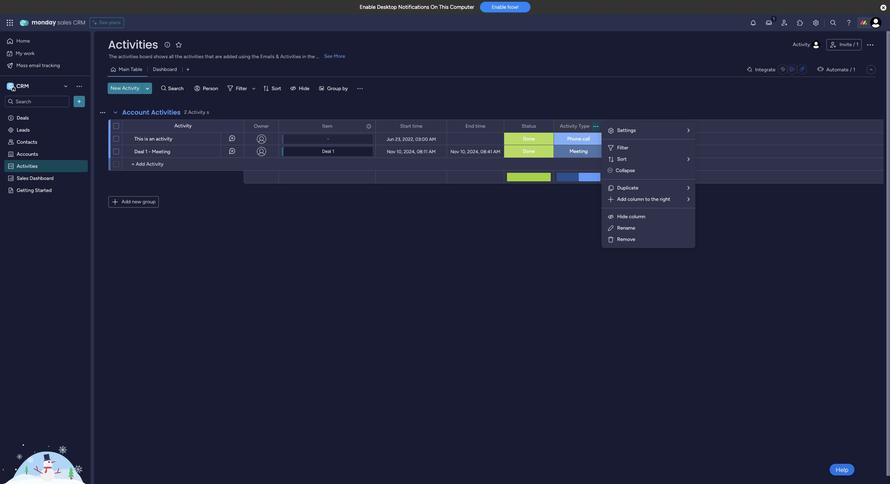Task type: locate. For each thing, give the bounding box(es) containing it.
1 deal from the left
[[134, 149, 144, 155]]

/
[[853, 42, 855, 48], [850, 67, 852, 73]]

added
[[223, 54, 237, 60]]

column up rename
[[629, 214, 646, 220]]

see left more at the top left of the page
[[324, 53, 333, 59]]

Search in workspace field
[[15, 98, 59, 106]]

time inside field
[[412, 123, 422, 129]]

0 vertical spatial done
[[523, 136, 535, 142]]

add column to the right
[[617, 197, 670, 203]]

enable for enable now!
[[492, 4, 506, 10]]

duplicate image
[[607, 185, 614, 192]]

sort right arrow down image
[[272, 85, 281, 92]]

1 horizontal spatial filter
[[617, 145, 629, 151]]

help button
[[830, 464, 855, 476]]

group
[[142, 199, 156, 205]]

person
[[203, 85, 218, 92]]

options image
[[76, 98, 83, 105], [269, 120, 274, 132], [544, 120, 549, 132], [593, 120, 598, 132], [605, 121, 619, 132]]

2 2024, from the left
[[467, 149, 479, 154]]

activity button
[[790, 39, 824, 50]]

1 right invite
[[857, 42, 859, 48]]

filter inside popup button
[[236, 85, 247, 92]]

2 deal from the left
[[322, 149, 331, 154]]

the right to
[[651, 197, 659, 203]]

enable left desktop
[[360, 4, 376, 10]]

column left to
[[628, 197, 644, 203]]

work
[[24, 50, 35, 56]]

started
[[35, 187, 52, 193]]

integrate
[[755, 67, 776, 73]]

0 horizontal spatial dashboard
[[30, 175, 54, 181]]

1 vertical spatial options image
[[366, 120, 371, 132]]

10,
[[397, 149, 403, 154], [460, 149, 466, 154]]

1 horizontal spatial sort
[[617, 156, 627, 162]]

dapulse integrations image
[[747, 67, 752, 72]]

dapulse close image
[[881, 4, 887, 11]]

home button
[[4, 36, 76, 47]]

see more link
[[323, 53, 346, 60]]

activity down apps icon
[[793, 42, 810, 48]]

2024, for 08:41
[[467, 149, 479, 154]]

deal down this is an activity
[[134, 149, 144, 155]]

public dashboard image
[[7, 175, 14, 182]]

crm right sales
[[73, 18, 85, 27]]

1 horizontal spatial /
[[853, 42, 855, 48]]

10, down the 23,
[[397, 149, 403, 154]]

/ right automate
[[850, 67, 852, 73]]

- down an
[[149, 149, 151, 155]]

on
[[431, 4, 438, 10]]

10, for nov 10, 2024, 08:41 am
[[460, 149, 466, 154]]

0 vertical spatial dashboard
[[153, 66, 177, 72]]

crm right workspace image
[[16, 83, 29, 90]]

add
[[617, 197, 626, 203], [122, 199, 131, 205]]

inbox image
[[765, 19, 773, 26]]

0 horizontal spatial crm
[[16, 83, 29, 90]]

options image for owner
[[269, 120, 274, 132]]

time right end
[[475, 123, 485, 129]]

/ inside button
[[853, 42, 855, 48]]

2 nov from the left
[[451, 149, 459, 154]]

0 vertical spatial /
[[853, 42, 855, 48]]

activities right &
[[280, 54, 301, 60]]

08:41
[[481, 149, 492, 154]]

the right in
[[308, 54, 315, 60]]

2 done from the top
[[523, 149, 535, 155]]

the activities board shows all the activities that are added using the emails & activities in the page.
[[109, 54, 328, 60]]

show board description image
[[163, 41, 172, 48]]

see left plans at the top of page
[[99, 20, 108, 26]]

1 horizontal spatial 2024,
[[467, 149, 479, 154]]

person button
[[192, 83, 222, 94]]

list box containing deals
[[0, 110, 91, 292]]

hide right hide column icon
[[617, 214, 628, 220]]

search everything image
[[830, 19, 837, 26]]

list arrow image for settings
[[688, 128, 690, 133]]

nov left 08:41
[[451, 149, 459, 154]]

0 horizontal spatial 2024,
[[404, 149, 416, 154]]

jun
[[387, 137, 394, 142]]

filter left arrow down image
[[236, 85, 247, 92]]

0 vertical spatial this
[[439, 4, 449, 10]]

activities up 'main table' 'button'
[[118, 54, 138, 60]]

2 10, from the left
[[460, 149, 466, 154]]

hide column image
[[607, 214, 614, 221]]

filter
[[236, 85, 247, 92], [617, 145, 629, 151]]

the right all
[[175, 54, 182, 60]]

1 horizontal spatial hide
[[617, 214, 628, 220]]

sort button
[[260, 83, 285, 94]]

option
[[0, 111, 91, 113]]

new
[[111, 85, 121, 91]]

activity inside button
[[122, 85, 139, 91]]

Owner field
[[252, 122, 271, 130]]

/ right invite
[[853, 42, 855, 48]]

2024, down 2022,
[[404, 149, 416, 154]]

enable for enable desktop notifications on this computer
[[360, 4, 376, 10]]

activities down v2 search 'icon' at left
[[151, 108, 181, 117]]

sort inside popup button
[[272, 85, 281, 92]]

1 2024, from the left
[[404, 149, 416, 154]]

account
[[122, 108, 149, 117]]

Search field
[[166, 84, 188, 93]]

see more
[[324, 53, 345, 59]]

notifications
[[398, 4, 429, 10]]

dashboard up started
[[30, 175, 54, 181]]

add inside button
[[122, 199, 131, 205]]

1 horizontal spatial nov
[[451, 149, 459, 154]]

0 horizontal spatial sort
[[272, 85, 281, 92]]

new activity button
[[108, 83, 142, 94]]

0 horizontal spatial enable
[[360, 4, 376, 10]]

activity up phone
[[560, 123, 577, 129]]

lottie animation image
[[0, 413, 91, 485]]

0 horizontal spatial nov
[[387, 149, 395, 154]]

0 horizontal spatial 10,
[[397, 149, 403, 154]]

1 horizontal spatial enable
[[492, 4, 506, 10]]

enable now!
[[492, 4, 519, 10]]

filter right filter image
[[617, 145, 629, 151]]

0 horizontal spatial see
[[99, 20, 108, 26]]

activities up add view icon
[[184, 54, 204, 60]]

list arrow image
[[688, 186, 690, 191], [688, 197, 690, 202]]

0 vertical spatial filter
[[236, 85, 247, 92]]

0 vertical spatial -
[[327, 136, 329, 142]]

1 horizontal spatial see
[[324, 53, 333, 59]]

1 vertical spatial dashboard
[[30, 175, 54, 181]]

workspace selection element
[[7, 82, 30, 91]]

deals
[[17, 115, 29, 121]]

right
[[660, 197, 670, 203]]

filter image
[[607, 145, 614, 152]]

am for nov 10, 2024, 08:11 am
[[429, 149, 436, 154]]

home
[[16, 38, 30, 44]]

shows
[[154, 54, 168, 60]]

am right 03:00
[[429, 137, 436, 142]]

1 vertical spatial see
[[324, 53, 333, 59]]

1 vertical spatial /
[[850, 67, 852, 73]]

nov
[[387, 149, 395, 154], [451, 149, 459, 154]]

add inside 'menu'
[[617, 197, 626, 203]]

1 vertical spatial hide
[[617, 214, 628, 220]]

workspace image
[[7, 82, 14, 90]]

10, left 08:41
[[460, 149, 466, 154]]

getting
[[17, 187, 34, 193]]

page.
[[316, 54, 328, 60]]

0 horizontal spatial hide
[[299, 85, 309, 92]]

meeting down activity
[[152, 149, 170, 155]]

time right start
[[412, 123, 422, 129]]

0 horizontal spatial deal
[[134, 149, 144, 155]]

Activities field
[[106, 37, 160, 53]]

column
[[628, 197, 644, 203], [629, 214, 646, 220]]

list box
[[0, 110, 91, 292]]

1 vertical spatial done
[[523, 149, 535, 155]]

my work button
[[4, 48, 76, 59]]

options image
[[866, 41, 875, 49], [366, 120, 371, 132]]

1 horizontal spatial add
[[617, 197, 626, 203]]

0 vertical spatial hide
[[299, 85, 309, 92]]

meeting down phone call
[[570, 149, 588, 155]]

2 list arrow image from the top
[[688, 157, 690, 162]]

1 horizontal spatial 10,
[[460, 149, 466, 154]]

1 vertical spatial list arrow image
[[688, 157, 690, 162]]

1 horizontal spatial time
[[475, 123, 485, 129]]

hide inside popup button
[[299, 85, 309, 92]]

1 vertical spatial crm
[[16, 83, 29, 90]]

2024,
[[404, 149, 416, 154], [467, 149, 479, 154]]

list arrow image for add column to the right
[[688, 197, 690, 202]]

1 10, from the left
[[397, 149, 403, 154]]

0 vertical spatial sort
[[272, 85, 281, 92]]

plans
[[109, 20, 121, 26]]

time for start time
[[412, 123, 422, 129]]

1 vertical spatial this
[[134, 136, 143, 142]]

column information image
[[366, 123, 372, 129]]

account activities
[[122, 108, 181, 117]]

duplicate
[[617, 185, 638, 191]]

this right on
[[439, 4, 449, 10]]

1 time from the left
[[412, 123, 422, 129]]

1 horizontal spatial activities
[[184, 54, 204, 60]]

activities up "board"
[[108, 37, 158, 53]]

1 vertical spatial column
[[629, 214, 646, 220]]

1 vertical spatial sort
[[617, 156, 627, 162]]

Item field
[[320, 122, 334, 130]]

time
[[412, 123, 422, 129], [475, 123, 485, 129]]

apps image
[[797, 19, 804, 26]]

activity right new
[[122, 85, 139, 91]]

0 vertical spatial see
[[99, 20, 108, 26]]

enable inside button
[[492, 4, 506, 10]]

group by button
[[316, 83, 352, 94]]

nov for nov 10, 2024, 08:41 am
[[451, 149, 459, 154]]

see
[[99, 20, 108, 26], [324, 53, 333, 59]]

my work
[[16, 50, 35, 56]]

time inside field
[[475, 123, 485, 129]]

2 time from the left
[[475, 123, 485, 129]]

using
[[239, 54, 250, 60]]

am for jun 23, 2022, 03:00 am
[[429, 137, 436, 142]]

see for see more
[[324, 53, 333, 59]]

accounts
[[17, 151, 38, 157]]

0 horizontal spatial add
[[122, 199, 131, 205]]

am right '08:11'
[[429, 149, 436, 154]]

hide
[[299, 85, 309, 92], [617, 214, 628, 220]]

enable
[[360, 4, 376, 10], [492, 4, 506, 10]]

0 vertical spatial list arrow image
[[688, 128, 690, 133]]

activity
[[793, 42, 810, 48], [122, 85, 139, 91], [174, 123, 192, 129], [560, 123, 577, 129]]

list arrow image
[[688, 128, 690, 133], [688, 157, 690, 162]]

add column to the right image
[[607, 196, 614, 203]]

see inside button
[[99, 20, 108, 26]]

sort right sort image
[[617, 156, 627, 162]]

1 down item field
[[332, 149, 334, 154]]

nov down jun
[[387, 149, 395, 154]]

0 vertical spatial crm
[[73, 18, 85, 27]]

deal
[[134, 149, 144, 155], [322, 149, 331, 154]]

add left new
[[122, 199, 131, 205]]

hide left group by popup button
[[299, 85, 309, 92]]

Activity Type field
[[558, 122, 591, 130]]

add for add new group
[[122, 199, 131, 205]]

1 list arrow image from the top
[[688, 128, 690, 133]]

0 horizontal spatial this
[[134, 136, 143, 142]]

done
[[523, 136, 535, 142], [523, 149, 535, 155]]

new
[[132, 199, 141, 205]]

/ for automate
[[850, 67, 852, 73]]

workspace options image
[[76, 83, 83, 90]]

0 horizontal spatial activities
[[118, 54, 138, 60]]

am right 08:41
[[493, 149, 500, 154]]

1 horizontal spatial deal
[[322, 149, 331, 154]]

v2 collapse column outline image
[[608, 168, 613, 174]]

dashboard down shows
[[153, 66, 177, 72]]

1 vertical spatial list arrow image
[[688, 197, 690, 202]]

this left is
[[134, 136, 143, 142]]

deal down item field
[[322, 149, 331, 154]]

0 vertical spatial list arrow image
[[688, 186, 690, 191]]

enable left now!
[[492, 4, 506, 10]]

hide for hide column
[[617, 214, 628, 220]]

1 vertical spatial filter
[[617, 145, 629, 151]]

hide for hide
[[299, 85, 309, 92]]

phone call
[[567, 136, 590, 142]]

meeting
[[570, 149, 588, 155], [152, 149, 170, 155]]

menu
[[602, 122, 695, 248]]

1 horizontal spatial dashboard
[[153, 66, 177, 72]]

the
[[175, 54, 182, 60], [252, 54, 259, 60], [308, 54, 315, 60], [651, 197, 659, 203]]

crm inside 'workspace selection' element
[[16, 83, 29, 90]]

add right add column to the right icon
[[617, 197, 626, 203]]

0 horizontal spatial /
[[850, 67, 852, 73]]

2022,
[[403, 137, 414, 142]]

2024, left 08:41
[[467, 149, 479, 154]]

activity inside popup button
[[793, 42, 810, 48]]

1 horizontal spatial this
[[439, 4, 449, 10]]

2 list arrow image from the top
[[688, 197, 690, 202]]

enable desktop notifications on this computer
[[360, 4, 474, 10]]

0 horizontal spatial filter
[[236, 85, 247, 92]]

autopilot image
[[818, 65, 824, 74]]

- up the deal 1
[[327, 136, 329, 142]]

emails
[[260, 54, 275, 60]]

1 nov from the left
[[387, 149, 395, 154]]

1 list arrow image from the top
[[688, 186, 690, 191]]

am
[[429, 137, 436, 142], [429, 149, 436, 154], [493, 149, 500, 154]]

1 horizontal spatial options image
[[866, 41, 875, 49]]

dashboard button
[[148, 64, 182, 75]]

activities down accounts
[[17, 163, 38, 169]]

are
[[215, 54, 222, 60]]

0 horizontal spatial -
[[149, 149, 151, 155]]

dashboard
[[153, 66, 177, 72], [30, 175, 54, 181]]

0 vertical spatial column
[[628, 197, 644, 203]]

0 horizontal spatial time
[[412, 123, 422, 129]]



Task type: vqa. For each thing, say whether or not it's contained in the screenshot.
BINDEER INC. on the top left of the page
no



Task type: describe. For each thing, give the bounding box(es) containing it.
mass
[[16, 62, 28, 68]]

1 horizontal spatial crm
[[73, 18, 85, 27]]

nov for nov 10, 2024, 08:11 am
[[387, 149, 395, 154]]

public board image
[[7, 187, 14, 194]]

rename image
[[607, 225, 614, 232]]

03:00
[[415, 137, 428, 142]]

computer
[[450, 4, 474, 10]]

1 image
[[771, 15, 777, 23]]

1 horizontal spatial -
[[327, 136, 329, 142]]

angle down image
[[146, 86, 149, 91]]

activity inside 'field'
[[560, 123, 577, 129]]

contacts
[[17, 139, 37, 145]]

sort inside 'menu'
[[617, 156, 627, 162]]

leads
[[17, 127, 30, 133]]

activities inside field
[[151, 108, 181, 117]]

deal for deal 1
[[322, 149, 331, 154]]

dashboard inside button
[[153, 66, 177, 72]]

invite members image
[[781, 19, 788, 26]]

0 vertical spatial options image
[[866, 41, 875, 49]]

1 inside button
[[857, 42, 859, 48]]

1 activities from the left
[[118, 54, 138, 60]]

c
[[9, 83, 12, 89]]

add to favorites image
[[175, 41, 182, 48]]

in
[[302, 54, 306, 60]]

this is an activity
[[134, 136, 172, 142]]

enable now! button
[[480, 2, 531, 13]]

jun 23, 2022, 03:00 am
[[387, 137, 436, 142]]

&
[[276, 54, 279, 60]]

nov 10, 2024, 08:41 am
[[451, 149, 500, 154]]

add new group button
[[108, 197, 159, 208]]

start time
[[400, 123, 422, 129]]

group
[[327, 85, 341, 92]]

the right using
[[252, 54, 259, 60]]

filter inside 'menu'
[[617, 145, 629, 151]]

type
[[579, 123, 590, 129]]

emails settings image
[[812, 19, 820, 26]]

see plans button
[[90, 17, 124, 28]]

Start time field
[[398, 122, 424, 130]]

owner
[[254, 123, 269, 129]]

help image
[[845, 19, 853, 26]]

select product image
[[6, 19, 14, 26]]

mass email tracking button
[[4, 60, 76, 71]]

automate
[[827, 67, 849, 73]]

main table button
[[108, 64, 148, 75]]

phone
[[567, 136, 581, 142]]

activity down account activities field
[[174, 123, 192, 129]]

deal 1
[[322, 149, 334, 154]]

that
[[205, 54, 214, 60]]

sales
[[57, 18, 72, 27]]

invite / 1 button
[[827, 39, 862, 50]]

23,
[[395, 137, 401, 142]]

more
[[334, 53, 345, 59]]

status
[[522, 123, 536, 129]]

rename
[[617, 225, 635, 231]]

10, for nov 10, 2024, 08:11 am
[[397, 149, 403, 154]]

add for add column to the right
[[617, 197, 626, 203]]

end
[[466, 123, 474, 129]]

start
[[400, 123, 411, 129]]

by
[[343, 85, 348, 92]]

now!
[[508, 4, 519, 10]]

1 vertical spatial -
[[149, 149, 151, 155]]

email
[[29, 62, 41, 68]]

Status field
[[520, 122, 538, 130]]

column for add
[[628, 197, 644, 203]]

invite / 1
[[840, 42, 859, 48]]

remove
[[617, 237, 635, 243]]

new activity
[[111, 85, 139, 91]]

monday
[[32, 18, 56, 27]]

0 horizontal spatial meeting
[[152, 149, 170, 155]]

to
[[645, 197, 650, 203]]

board
[[140, 54, 152, 60]]

v2 search image
[[161, 84, 166, 92]]

tracking
[[42, 62, 60, 68]]

list arrow image for duplicate
[[688, 186, 690, 191]]

christina overa image
[[870, 17, 882, 28]]

time for end time
[[475, 123, 485, 129]]

2 activities from the left
[[184, 54, 204, 60]]

help
[[836, 467, 849, 474]]

settings image
[[607, 127, 614, 134]]

Account Activities field
[[120, 108, 182, 117]]

my
[[16, 50, 22, 56]]

desktop
[[377, 4, 397, 10]]

end time
[[466, 123, 485, 129]]

add new group
[[122, 199, 156, 205]]

sales
[[17, 175, 28, 181]]

sales dashboard
[[17, 175, 54, 181]]

filter button
[[225, 83, 258, 94]]

is
[[145, 136, 148, 142]]

table
[[131, 66, 142, 72]]

mass email tracking
[[16, 62, 60, 68]]

1 done from the top
[[523, 136, 535, 142]]

automate / 1
[[827, 67, 855, 73]]

collapse board header image
[[869, 67, 874, 72]]

hide button
[[288, 83, 314, 94]]

add view image
[[187, 67, 189, 72]]

arrow down image
[[250, 84, 258, 93]]

End time field
[[464, 122, 487, 130]]

column for hide
[[629, 214, 646, 220]]

am for nov 10, 2024, 08:41 am
[[493, 149, 500, 154]]

all
[[169, 54, 174, 60]]

group by
[[327, 85, 348, 92]]

nov 10, 2024, 08:11 am
[[387, 149, 436, 154]]

see plans
[[99, 20, 121, 26]]

options image for activity type
[[593, 120, 598, 132]]

invite
[[840, 42, 852, 48]]

sort image
[[607, 156, 614, 163]]

1 horizontal spatial meeting
[[570, 149, 588, 155]]

getting started
[[17, 187, 52, 193]]

remove image
[[607, 236, 614, 243]]

an
[[149, 136, 155, 142]]

dashboard inside list box
[[30, 175, 54, 181]]

deal for deal 1 - meeting
[[134, 149, 144, 155]]

2024, for 08:11
[[404, 149, 416, 154]]

options image for status
[[544, 120, 549, 132]]

+ Add Activity  text field
[[126, 160, 241, 169]]

deal 1 - meeting
[[134, 149, 170, 155]]

menu image
[[357, 85, 364, 92]]

call
[[583, 136, 590, 142]]

settings
[[617, 128, 636, 134]]

the
[[109, 54, 117, 60]]

08:11
[[417, 149, 428, 154]]

menu containing settings
[[602, 122, 695, 248]]

see for see plans
[[99, 20, 108, 26]]

notifications image
[[750, 19, 757, 26]]

1 down is
[[145, 149, 147, 155]]

monday sales crm
[[32, 18, 85, 27]]

lottie animation element
[[0, 413, 91, 485]]

list arrow image for sort
[[688, 157, 690, 162]]

hide column
[[617, 214, 646, 220]]

/ for invite
[[853, 42, 855, 48]]

main table
[[119, 66, 142, 72]]

item
[[322, 123, 332, 129]]

0 horizontal spatial options image
[[366, 120, 371, 132]]

1 right automate
[[853, 67, 855, 73]]



